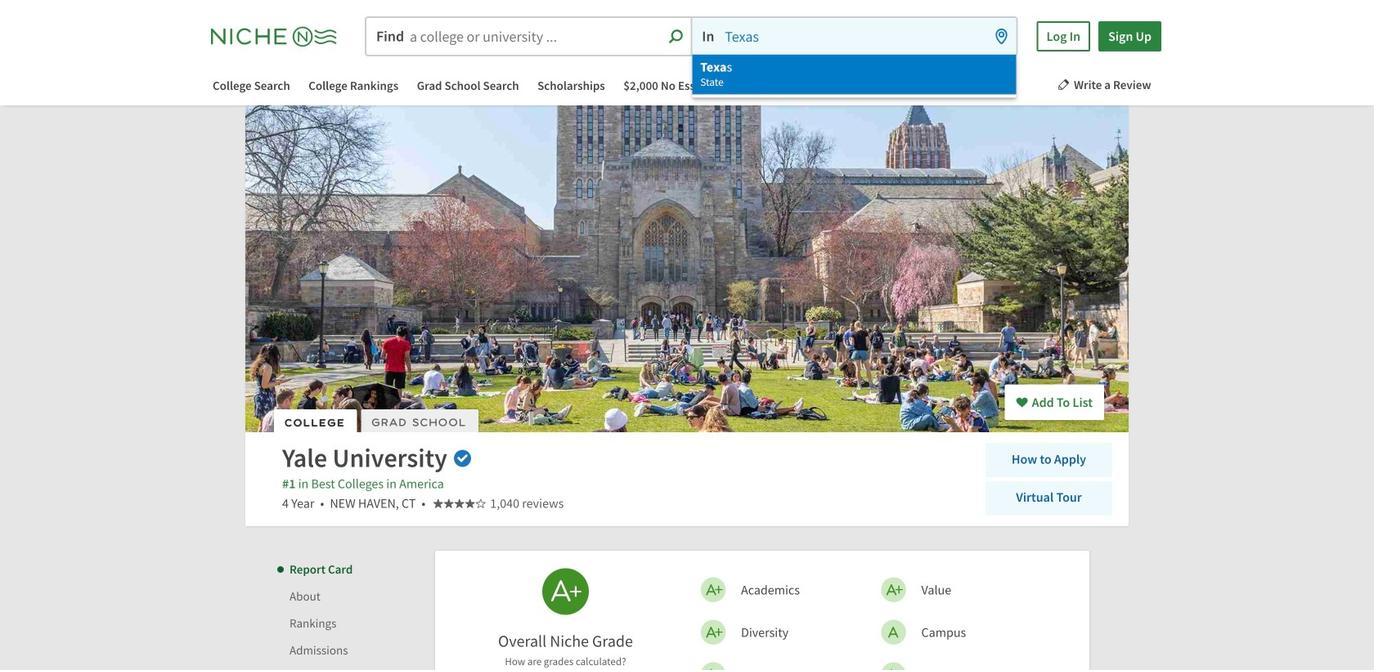 Task type: vqa. For each thing, say whether or not it's contained in the screenshot.
profile header image
yes



Task type: describe. For each thing, give the bounding box(es) containing it.
a state or metro ... text field
[[692, 18, 1016, 55]]

a college or university ... text field
[[366, 18, 691, 55]]

niche home image
[[211, 22, 350, 50]]



Task type: locate. For each thing, give the bounding box(es) containing it.
report card element
[[285, 551, 1090, 671]]

profile header image
[[245, 106, 1129, 433]]

pencil image
[[1058, 78, 1070, 91]]



